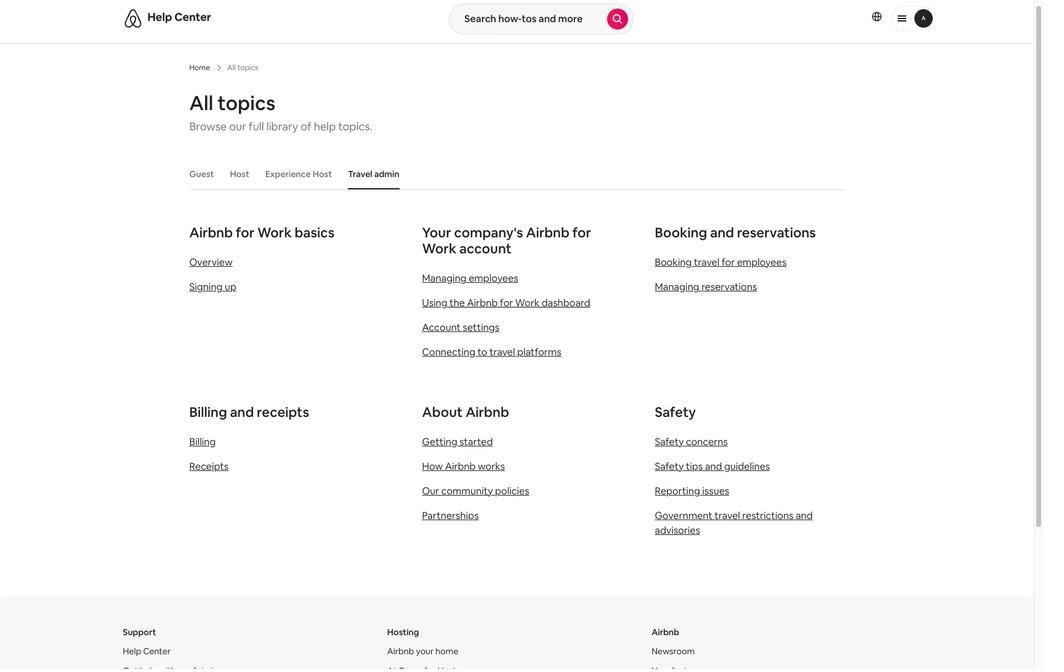 Task type: locate. For each thing, give the bounding box(es) containing it.
how airbnb works link
[[422, 461, 505, 474]]

employees
[[737, 256, 787, 269], [469, 272, 518, 285]]

partnerships link
[[422, 510, 479, 523]]

managing reservations
[[655, 281, 757, 294]]

0 vertical spatial safety
[[655, 404, 696, 421]]

work left dashboard
[[515, 297, 540, 310]]

help
[[147, 10, 172, 24], [123, 647, 141, 658]]

safety up safety concerns link
[[655, 404, 696, 421]]

safety left the concerns
[[655, 436, 684, 449]]

help right airbnb homepage icon
[[147, 10, 172, 24]]

travel
[[694, 256, 720, 269], [490, 346, 515, 359], [715, 510, 740, 523]]

1 horizontal spatial center
[[174, 10, 211, 24]]

experience
[[265, 169, 311, 180]]

0 vertical spatial booking
[[655, 224, 707, 241]]

your
[[416, 647, 434, 658]]

1 horizontal spatial work
[[422, 240, 456, 257]]

airbnb down getting started
[[445, 461, 476, 474]]

airbnb down hosting
[[387, 647, 414, 658]]

booking travel for employees link
[[655, 256, 787, 269]]

work left basics
[[257, 224, 292, 241]]

booking up booking travel for employees link
[[655, 224, 707, 241]]

0 horizontal spatial help
[[123, 647, 141, 658]]

connecting to travel platforms
[[422, 346, 561, 359]]

platforms
[[517, 346, 561, 359]]

1 vertical spatial employees
[[469, 272, 518, 285]]

0 vertical spatial billing
[[189, 404, 227, 421]]

work up managing employees
[[422, 240, 456, 257]]

and up the booking travel for employees
[[710, 224, 734, 241]]

center
[[174, 10, 211, 24], [143, 647, 171, 658]]

0 horizontal spatial center
[[143, 647, 171, 658]]

host
[[230, 169, 249, 180], [313, 169, 332, 180]]

reservations
[[737, 224, 816, 241], [701, 281, 757, 294]]

billing up the 'billing' link
[[189, 404, 227, 421]]

billing for billing
[[189, 436, 216, 449]]

1 horizontal spatial help
[[147, 10, 172, 24]]

host inside button
[[313, 169, 332, 180]]

2 safety from the top
[[655, 436, 684, 449]]

work for your
[[422, 240, 456, 257]]

help down support
[[123, 647, 141, 658]]

managing employees link
[[422, 272, 518, 285]]

billing
[[189, 404, 227, 421], [189, 436, 216, 449]]

safety tips and guidelines link
[[655, 461, 770, 474]]

tab list
[[183, 159, 845, 190]]

1 booking from the top
[[655, 224, 707, 241]]

reporting issues link
[[655, 485, 729, 498]]

and
[[710, 224, 734, 241], [230, 404, 254, 421], [705, 461, 722, 474], [796, 510, 813, 523]]

our community policies link
[[422, 485, 529, 498]]

safety left the tips
[[655, 461, 684, 474]]

booking and reservations
[[655, 224, 816, 241]]

safety for safety
[[655, 404, 696, 421]]

managing up using
[[422, 272, 467, 285]]

3 safety from the top
[[655, 461, 684, 474]]

reporting issues
[[655, 485, 729, 498]]

managing for managing employees
[[422, 272, 467, 285]]

using the airbnb for work dashboard link
[[422, 297, 590, 310]]

0 vertical spatial employees
[[737, 256, 787, 269]]

community
[[441, 485, 493, 498]]

experience host button
[[259, 163, 338, 186]]

None search field
[[449, 4, 634, 34]]

work
[[257, 224, 292, 241], [422, 240, 456, 257], [515, 297, 540, 310]]

help center down support
[[123, 647, 171, 658]]

1 vertical spatial help center
[[123, 647, 171, 658]]

travel down issues
[[715, 510, 740, 523]]

of
[[301, 119, 311, 134]]

1 horizontal spatial managing
[[655, 281, 699, 294]]

help center right airbnb homepage icon
[[147, 10, 211, 24]]

policies
[[495, 485, 529, 498]]

travel right the to
[[490, 346, 515, 359]]

booking
[[655, 224, 707, 241], [655, 256, 692, 269]]

our community policies
[[422, 485, 529, 498]]

1 vertical spatial billing
[[189, 436, 216, 449]]

center down support
[[143, 647, 171, 658]]

safety
[[655, 404, 696, 421], [655, 436, 684, 449], [655, 461, 684, 474]]

center up home at the top left
[[174, 10, 211, 24]]

1 horizontal spatial host
[[313, 169, 332, 180]]

1 horizontal spatial employees
[[737, 256, 787, 269]]

work inside your company's airbnb for work account
[[422, 240, 456, 257]]

airbnb up newsroom link
[[652, 628, 679, 639]]

2 horizontal spatial work
[[515, 297, 540, 310]]

host right experience
[[313, 169, 332, 180]]

host right guest button
[[230, 169, 249, 180]]

0 vertical spatial help center link
[[147, 10, 211, 24]]

and right restrictions
[[796, 510, 813, 523]]

2 booking from the top
[[655, 256, 692, 269]]

booking for booking and reservations
[[655, 224, 707, 241]]

0 horizontal spatial employees
[[469, 272, 518, 285]]

airbnb right company's
[[526, 224, 570, 241]]

airbnb
[[189, 224, 233, 241], [526, 224, 570, 241], [467, 297, 498, 310], [466, 404, 509, 421], [445, 461, 476, 474], [652, 628, 679, 639], [387, 647, 414, 658]]

0 vertical spatial travel
[[694, 256, 720, 269]]

airbnb up overview
[[189, 224, 233, 241]]

1 vertical spatial booking
[[655, 256, 692, 269]]

employees down booking and reservations
[[737, 256, 787, 269]]

full
[[249, 119, 264, 134]]

2 host from the left
[[313, 169, 332, 180]]

booking up 'managing reservations' link
[[655, 256, 692, 269]]

browse
[[189, 119, 227, 134]]

managing
[[422, 272, 467, 285], [655, 281, 699, 294]]

receipts
[[189, 461, 229, 474]]

main navigation menu image
[[914, 9, 933, 28]]

billing up receipts
[[189, 436, 216, 449]]

works
[[478, 461, 505, 474]]

help center
[[147, 10, 211, 24], [123, 647, 171, 658]]

dashboard
[[542, 297, 590, 310]]

2 billing from the top
[[189, 436, 216, 449]]

2 vertical spatial travel
[[715, 510, 740, 523]]

1 host from the left
[[230, 169, 249, 180]]

managing down the booking travel for employees
[[655, 281, 699, 294]]

0 vertical spatial center
[[174, 10, 211, 24]]

work for using
[[515, 297, 540, 310]]

help center link right airbnb homepage icon
[[147, 10, 211, 24]]

library
[[266, 119, 298, 134]]

0 horizontal spatial host
[[230, 169, 249, 180]]

1 safety from the top
[[655, 404, 696, 421]]

1 vertical spatial help
[[123, 647, 141, 658]]

connecting
[[422, 346, 475, 359]]

billing and receipts
[[189, 404, 309, 421]]

0 horizontal spatial managing
[[422, 272, 467, 285]]

1 billing from the top
[[189, 404, 227, 421]]

travel inside government travel restrictions and advisories
[[715, 510, 740, 523]]

account settings
[[422, 321, 499, 334]]

travel up 'managing reservations' link
[[694, 256, 720, 269]]

help center link down support
[[123, 647, 171, 658]]

2 vertical spatial safety
[[655, 461, 684, 474]]

government travel restrictions and advisories
[[655, 510, 813, 538]]

travel for government
[[715, 510, 740, 523]]

0 vertical spatial help
[[147, 10, 172, 24]]

0 horizontal spatial work
[[257, 224, 292, 241]]

your company's airbnb for work account
[[422, 224, 591, 257]]

using the airbnb for work dashboard
[[422, 297, 590, 310]]

1 vertical spatial help center link
[[123, 647, 171, 658]]

using
[[422, 297, 447, 310]]

1 vertical spatial center
[[143, 647, 171, 658]]

to
[[478, 346, 487, 359]]

employees up using the airbnb for work dashboard
[[469, 272, 518, 285]]

1 vertical spatial safety
[[655, 436, 684, 449]]

safety concerns link
[[655, 436, 728, 449]]



Task type: describe. For each thing, give the bounding box(es) containing it.
airbnb homepage image
[[123, 9, 143, 28]]

for inside your company's airbnb for work account
[[572, 224, 591, 241]]

how
[[422, 461, 443, 474]]

guest button
[[183, 163, 220, 186]]

airbnb your home link
[[387, 647, 458, 658]]

help
[[314, 119, 336, 134]]

basics
[[295, 224, 335, 241]]

billing link
[[189, 436, 216, 449]]

account settings link
[[422, 321, 499, 334]]

billing for billing and receipts
[[189, 404, 227, 421]]

safety for safety tips and guidelines
[[655, 461, 684, 474]]

airbnb up the started
[[466, 404, 509, 421]]

guidelines
[[724, 461, 770, 474]]

newsroom link
[[652, 647, 695, 658]]

support
[[123, 628, 156, 639]]

overview link
[[189, 256, 233, 269]]

travel admin
[[348, 169, 399, 180]]

advisories
[[655, 525, 700, 538]]

1 vertical spatial travel
[[490, 346, 515, 359]]

managing for managing reservations
[[655, 281, 699, 294]]

guest
[[189, 169, 214, 180]]

managing employees
[[422, 272, 518, 285]]

travel for booking
[[694, 256, 720, 269]]

center for top help center link
[[174, 10, 211, 24]]

airbnb for work basics
[[189, 224, 335, 241]]

airbnb up settings
[[467, 297, 498, 310]]

company's
[[454, 224, 523, 241]]

up
[[225, 281, 236, 294]]

booking travel for employees
[[655, 256, 787, 269]]

tab list containing guest
[[183, 159, 845, 190]]

reporting
[[655, 485, 700, 498]]

center for bottommost help center link
[[143, 647, 171, 658]]

partnerships
[[422, 510, 479, 523]]

government travel restrictions and advisories link
[[655, 510, 813, 538]]

getting started
[[422, 436, 493, 449]]

our
[[229, 119, 246, 134]]

and right the tips
[[705, 461, 722, 474]]

0 vertical spatial help center
[[147, 10, 211, 24]]

concerns
[[686, 436, 728, 449]]

and left receipts on the bottom left
[[230, 404, 254, 421]]

the
[[450, 297, 465, 310]]

1 vertical spatial reservations
[[701, 281, 757, 294]]

account
[[422, 321, 461, 334]]

host inside button
[[230, 169, 249, 180]]

topics
[[217, 91, 275, 116]]

experience host
[[265, 169, 332, 180]]

signing
[[189, 281, 223, 294]]

account
[[459, 240, 512, 257]]

booking for booking travel for employees
[[655, 256, 692, 269]]

help for top help center link
[[147, 10, 172, 24]]

help for bottommost help center link
[[123, 647, 141, 658]]

travel admin button
[[342, 163, 406, 186]]

and inside government travel restrictions and advisories
[[796, 510, 813, 523]]

all topics browse our full library of help topics.
[[189, 91, 372, 134]]

home
[[436, 647, 458, 658]]

your
[[422, 224, 451, 241]]

tips
[[686, 461, 703, 474]]

issues
[[702, 485, 729, 498]]

settings
[[463, 321, 499, 334]]

topics.
[[338, 119, 372, 134]]

Search how-tos and more search field
[[450, 4, 607, 34]]

host button
[[224, 163, 255, 186]]

safety concerns
[[655, 436, 728, 449]]

airbnb your home
[[387, 647, 458, 658]]

connecting to travel platforms link
[[422, 346, 561, 359]]

signing up link
[[189, 281, 236, 294]]

all
[[189, 91, 213, 116]]

about airbnb
[[422, 404, 509, 421]]

travel
[[348, 169, 372, 180]]

hosting
[[387, 628, 419, 639]]

safety tips and guidelines
[[655, 461, 770, 474]]

getting started link
[[422, 436, 493, 449]]

restrictions
[[742, 510, 794, 523]]

safety for safety concerns
[[655, 436, 684, 449]]

our
[[422, 485, 439, 498]]

started
[[460, 436, 493, 449]]

newsroom
[[652, 647, 695, 658]]

admin
[[374, 169, 399, 180]]

managing reservations link
[[655, 281, 757, 294]]

receipts link
[[189, 461, 229, 474]]

receipts
[[257, 404, 309, 421]]

signing up
[[189, 281, 236, 294]]

how airbnb works
[[422, 461, 505, 474]]

overview
[[189, 256, 233, 269]]

home link
[[189, 63, 210, 73]]

about
[[422, 404, 463, 421]]

home
[[189, 63, 210, 73]]

getting
[[422, 436, 457, 449]]

airbnb inside your company's airbnb for work account
[[526, 224, 570, 241]]

government
[[655, 510, 712, 523]]

0 vertical spatial reservations
[[737, 224, 816, 241]]



Task type: vqa. For each thing, say whether or not it's contained in the screenshot.
The Much
no



